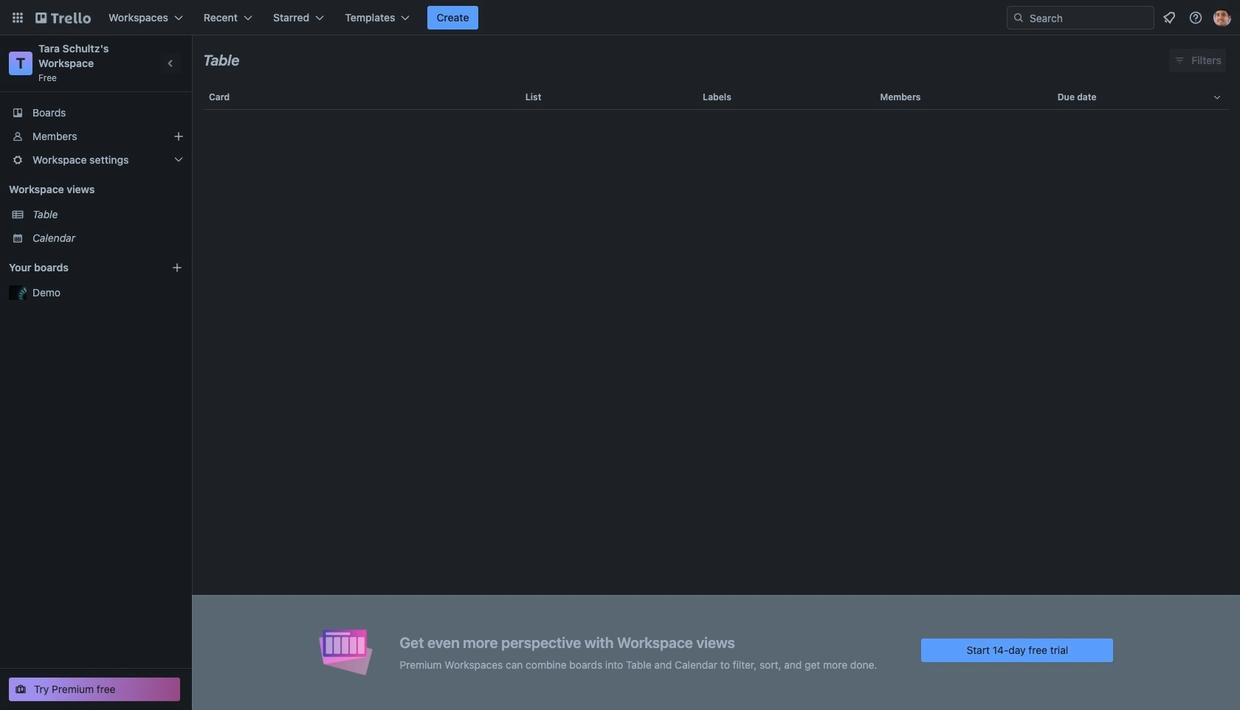 Task type: locate. For each thing, give the bounding box(es) containing it.
None text field
[[203, 47, 240, 75]]

james peterson (jamespeterson93) image
[[1214, 9, 1231, 27]]

search image
[[1013, 12, 1025, 24]]

table
[[192, 80, 1240, 711]]

row
[[203, 80, 1229, 115]]

open information menu image
[[1189, 10, 1203, 25]]

0 notifications image
[[1161, 9, 1178, 27]]

your boards with 1 items element
[[9, 259, 149, 277]]



Task type: vqa. For each thing, say whether or not it's contained in the screenshot.
open information menu icon
yes



Task type: describe. For each thing, give the bounding box(es) containing it.
Search field
[[1007, 6, 1155, 30]]

back to home image
[[35, 6, 91, 30]]

add board image
[[171, 262, 183, 274]]

primary element
[[0, 0, 1240, 35]]

workspace navigation collapse icon image
[[161, 53, 182, 74]]



